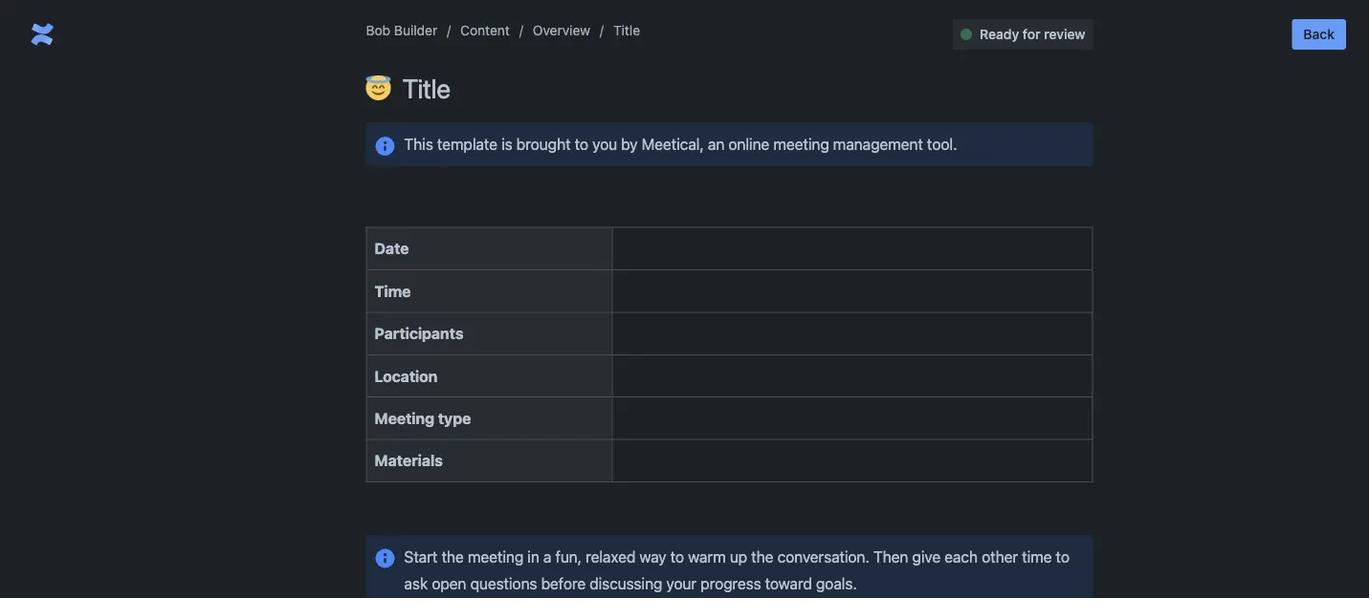 Task type: describe. For each thing, give the bounding box(es) containing it.
this
[[404, 136, 433, 154]]

2 horizontal spatial to
[[1056, 549, 1070, 567]]

template
[[437, 136, 498, 154]]

warm
[[688, 549, 726, 567]]

panel info image
[[374, 548, 397, 571]]

discussing
[[590, 575, 662, 593]]

date
[[375, 240, 409, 258]]

management
[[833, 136, 923, 154]]

relaxed
[[586, 549, 636, 567]]

1 the from the left
[[442, 549, 464, 567]]

your
[[666, 575, 697, 593]]

then
[[873, 549, 908, 567]]

tool.
[[927, 136, 957, 154]]

in
[[527, 549, 539, 567]]

give
[[912, 549, 941, 567]]

brought
[[516, 136, 571, 154]]

bob builder link
[[366, 19, 437, 42]]

you
[[592, 136, 617, 154]]

title link
[[613, 19, 640, 42]]

materials
[[375, 452, 443, 470]]

a
[[543, 549, 551, 567]]

0 horizontal spatial to
[[575, 136, 588, 154]]

open
[[432, 575, 466, 593]]

1 horizontal spatial to
[[670, 549, 684, 567]]

for
[[1023, 26, 1041, 42]]

meeting type
[[375, 410, 471, 428]]

time
[[375, 282, 411, 300]]

ready
[[980, 26, 1019, 42]]

:innocent: image
[[366, 76, 391, 100]]

fun,
[[555, 549, 582, 567]]

confluence image
[[27, 19, 57, 50]]

each
[[945, 549, 978, 567]]



Task type: locate. For each thing, give the bounding box(es) containing it.
the right up at the right of page
[[751, 549, 774, 567]]

to left you
[[575, 136, 588, 154]]

1 horizontal spatial the
[[751, 549, 774, 567]]

to
[[575, 136, 588, 154], [670, 549, 684, 567], [1056, 549, 1070, 567]]

the up "open" at the left
[[442, 549, 464, 567]]

participants
[[375, 325, 464, 343]]

1 horizontal spatial meeting
[[773, 136, 829, 154]]

start the meeting in a fun, relaxed way to warm up the conversation. then give each other time to ask open questions before discussing your progress toward goals.
[[404, 549, 1074, 593]]

toward
[[765, 575, 812, 593]]

title right overview
[[613, 22, 640, 38]]

progress
[[701, 575, 761, 593]]

review
[[1044, 26, 1086, 42]]

other
[[982, 549, 1018, 567]]

1 vertical spatial meeting
[[468, 549, 524, 567]]

0 vertical spatial title
[[613, 22, 640, 38]]

this template is brought to you by meetical, an online meeting management tool.
[[404, 136, 957, 154]]

conversation.
[[777, 549, 870, 567]]

content
[[460, 22, 510, 38]]

online
[[728, 136, 770, 154]]

start
[[404, 549, 438, 567]]

meeting inside start the meeting in a fun, relaxed way to warm up the conversation. then give each other time to ask open questions before discussing your progress toward goals.
[[468, 549, 524, 567]]

title
[[613, 22, 640, 38], [402, 72, 451, 104]]

time
[[1022, 549, 1052, 567]]

builder
[[394, 22, 437, 38]]

bob
[[366, 22, 391, 38]]

the
[[442, 549, 464, 567], [751, 549, 774, 567]]

confluence image
[[27, 19, 57, 50]]

is
[[501, 136, 513, 154]]

0 horizontal spatial title
[[402, 72, 451, 104]]

ready for review
[[980, 26, 1086, 42]]

meetical,
[[642, 136, 704, 154]]

to right way
[[670, 549, 684, 567]]

0 horizontal spatial the
[[442, 549, 464, 567]]

title right :innocent: image
[[402, 72, 451, 104]]

questions
[[470, 575, 537, 593]]

meeting
[[773, 136, 829, 154], [468, 549, 524, 567]]

back
[[1304, 26, 1335, 42]]

meeting
[[375, 410, 434, 428]]

by
[[621, 136, 638, 154]]

overview
[[533, 22, 590, 38]]

0 horizontal spatial meeting
[[468, 549, 524, 567]]

overview link
[[533, 19, 590, 42]]

before
[[541, 575, 586, 593]]

to right the time
[[1056, 549, 1070, 567]]

back button
[[1292, 19, 1346, 50]]

meeting right online
[[773, 136, 829, 154]]

meeting up questions
[[468, 549, 524, 567]]

goals.
[[816, 575, 857, 593]]

content link
[[460, 19, 510, 42]]

0 vertical spatial meeting
[[773, 136, 829, 154]]

2 the from the left
[[751, 549, 774, 567]]

bob builder
[[366, 22, 437, 38]]

1 vertical spatial title
[[402, 72, 451, 104]]

:innocent: image
[[366, 76, 391, 100]]

panel info image
[[374, 135, 397, 158]]

1 horizontal spatial title
[[613, 22, 640, 38]]

up
[[730, 549, 747, 567]]

type
[[438, 410, 471, 428]]

way
[[639, 549, 666, 567]]

ask
[[404, 575, 428, 593]]

location
[[375, 367, 438, 385]]

an
[[708, 136, 725, 154]]



Task type: vqa. For each thing, say whether or not it's contained in the screenshot.
discussing
yes



